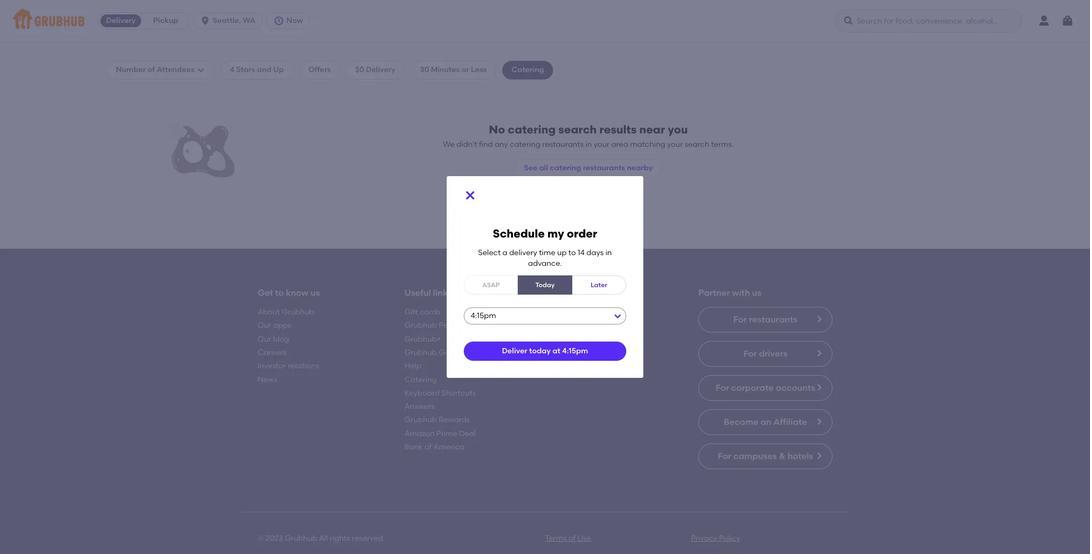 Task type: locate. For each thing, give the bounding box(es) containing it.
svg image
[[200, 16, 211, 26], [274, 16, 284, 26]]

affiliate
[[774, 418, 808, 428]]

now
[[287, 16, 303, 25]]

1 horizontal spatial to
[[569, 249, 576, 258]]

what
[[520, 219, 539, 228]]

careers
[[258, 349, 287, 358]]

of right number
[[148, 65, 155, 74]]

to inside 'select a delivery time up to 14 days in advance.'
[[569, 249, 576, 258]]

delivery
[[509, 249, 538, 258]]

a inside 'select a delivery time up to 14 days in advance.'
[[503, 249, 508, 258]]

restaurant
[[547, 234, 585, 243]]

careers link
[[258, 349, 287, 358]]

see all catering restaurants nearby
[[524, 163, 653, 173]]

0 vertical spatial search
[[559, 123, 597, 136]]

restaurants down area
[[583, 163, 625, 173]]

guarantee
[[439, 349, 479, 358]]

number
[[116, 65, 146, 74]]

amazon
[[405, 430, 435, 439]]

our up careers
[[258, 335, 271, 344]]

bank of america link
[[405, 443, 465, 452]]

rewards
[[439, 416, 470, 425]]

to inside no catering search results near you main content
[[275, 288, 284, 298]]

your down you
[[667, 140, 683, 149]]

investor relations link
[[258, 362, 319, 371]]

links
[[433, 288, 452, 298]]

of inside gift cards grubhub perks grubhub+ grubhub guarantee help catering keyboard shortcuts answers grubhub rewards amazon prime deal bank of america
[[425, 443, 432, 452]]

for for for campuses & hotels
[[718, 452, 732, 462]]

1 with from the left
[[590, 288, 608, 298]]

gift
[[405, 308, 418, 317]]

1 our from the top
[[258, 322, 271, 331]]

2 horizontal spatial us
[[752, 288, 762, 298]]

of left use
[[569, 535, 576, 544]]

0 horizontal spatial delivery
[[106, 16, 136, 25]]

© 2023 grubhub all rights reserved.
[[258, 535, 385, 544]]

for left corporate
[[716, 383, 730, 393]]

our down about
[[258, 322, 271, 331]]

0 horizontal spatial with
[[590, 288, 608, 298]]

1 horizontal spatial delivery
[[366, 65, 396, 74]]

see
[[506, 219, 518, 228]]

0 vertical spatial to
[[569, 249, 576, 258]]

results
[[600, 123, 637, 136]]

0 vertical spatial a
[[491, 234, 496, 243]]

for left campuses on the right
[[718, 452, 732, 462]]

in up see all catering restaurants nearby
[[586, 140, 592, 149]]

search down you
[[685, 140, 710, 149]]

0 vertical spatial delivery
[[106, 16, 136, 25]]

instagram
[[552, 335, 589, 344]]

of
[[148, 65, 155, 74], [425, 443, 432, 452], [569, 535, 576, 544]]

terms of use link
[[545, 535, 591, 544]]

1 your from the left
[[594, 140, 610, 149]]

for
[[587, 234, 597, 243]]

schedule
[[493, 227, 545, 241]]

for for for drivers
[[744, 349, 757, 359]]

today button
[[518, 276, 573, 295]]

$0
[[356, 65, 364, 74]]

0 vertical spatial our
[[258, 322, 271, 331]]

a inside button
[[491, 234, 496, 243]]

us up the for restaurants
[[752, 288, 762, 298]]

us right later
[[610, 288, 620, 298]]

partner
[[699, 288, 730, 298]]

0 horizontal spatial svg image
[[200, 16, 211, 26]]

my
[[548, 227, 564, 241]]

america
[[434, 443, 465, 452]]

0 vertical spatial restaurants
[[543, 140, 584, 149]]

catering down what
[[515, 234, 545, 243]]

you're
[[540, 219, 562, 228]]

2 svg image from the left
[[274, 16, 284, 26]]

©
[[258, 535, 264, 544]]

1 horizontal spatial search
[[685, 140, 710, 149]]

suggest a new catering restaurant for grubhub button
[[455, 230, 636, 249]]

grubhub left all
[[285, 535, 317, 544]]

svg image left seattle,
[[200, 16, 211, 26]]

your left area
[[594, 140, 610, 149]]

2 our from the top
[[258, 335, 271, 344]]

now button
[[267, 12, 314, 29]]

1 us from the left
[[311, 288, 320, 298]]

0 horizontal spatial catering
[[405, 376, 437, 385]]

0 horizontal spatial us
[[311, 288, 320, 298]]

delivery left pickup
[[106, 16, 136, 25]]

a left new
[[491, 234, 496, 243]]

select
[[478, 249, 501, 258]]

with
[[590, 288, 608, 298], [732, 288, 750, 298]]

restaurants up the all
[[543, 140, 584, 149]]

terms.
[[711, 140, 734, 149]]

answers link
[[405, 403, 435, 412]]

grubhub down for?
[[598, 234, 631, 243]]

search up see all catering restaurants nearby
[[559, 123, 597, 136]]

of for terms
[[569, 535, 576, 544]]

facebook
[[552, 308, 588, 317]]

1 vertical spatial delivery
[[366, 65, 396, 74]]

for restaurants
[[734, 315, 798, 325]]

2 us from the left
[[610, 288, 620, 298]]

investor
[[258, 362, 286, 371]]

1 horizontal spatial a
[[503, 249, 508, 258]]

0 horizontal spatial of
[[148, 65, 155, 74]]

answers
[[405, 403, 435, 412]]

1 vertical spatial restaurants
[[583, 163, 625, 173]]

catering up keyboard
[[405, 376, 437, 385]]

1 horizontal spatial in
[[606, 249, 612, 258]]

1 horizontal spatial with
[[732, 288, 750, 298]]

relations
[[288, 362, 319, 371]]

1 vertical spatial search
[[685, 140, 710, 149]]

2 vertical spatial of
[[569, 535, 576, 544]]

0 horizontal spatial to
[[275, 288, 284, 298]]

1 vertical spatial of
[[425, 443, 432, 452]]

us
[[311, 288, 320, 298], [610, 288, 620, 298], [752, 288, 762, 298]]

svg image inside now button
[[274, 16, 284, 26]]

for corporate accounts link
[[699, 376, 833, 402]]

0 vertical spatial in
[[586, 140, 592, 149]]

a for suggest
[[491, 234, 496, 243]]

with right partner
[[732, 288, 750, 298]]

restaurants inside button
[[583, 163, 625, 173]]

to left 14
[[569, 249, 576, 258]]

facebook link
[[552, 308, 588, 317]]

an
[[761, 418, 772, 428]]

0 horizontal spatial your
[[594, 140, 610, 149]]

1 horizontal spatial catering
[[512, 65, 544, 74]]

for for for corporate accounts
[[716, 383, 730, 393]]

for campuses & hotels
[[718, 452, 814, 462]]

delivery inside no catering search results near you main content
[[366, 65, 396, 74]]

1 horizontal spatial your
[[667, 140, 683, 149]]

privacy policy link
[[691, 535, 741, 544]]

us for partner with us
[[752, 288, 762, 298]]

1 horizontal spatial of
[[425, 443, 432, 452]]

grubhub+
[[405, 335, 442, 344]]

1 vertical spatial catering
[[405, 376, 437, 385]]

bank
[[405, 443, 423, 452]]

1 vertical spatial our
[[258, 335, 271, 344]]

0 horizontal spatial a
[[491, 234, 496, 243]]

&
[[779, 452, 786, 462]]

corporate
[[732, 383, 774, 393]]

us right know
[[311, 288, 320, 298]]

catering right less
[[512, 65, 544, 74]]

$0 delivery
[[356, 65, 396, 74]]

keyboard shortcuts link
[[405, 389, 476, 398]]

with right the connect
[[590, 288, 608, 298]]

offers
[[308, 65, 331, 74]]

for drivers link
[[699, 342, 833, 367]]

delivery
[[106, 16, 136, 25], [366, 65, 396, 74]]

svg image inside no catering search results near you main content
[[197, 66, 205, 75]]

2 with from the left
[[732, 288, 750, 298]]

svg image
[[1062, 14, 1075, 27], [844, 16, 854, 26], [197, 66, 205, 75], [464, 189, 477, 202]]

of right 'bank'
[[425, 443, 432, 452]]

for left drivers
[[744, 349, 757, 359]]

in right "days"
[[606, 249, 612, 258]]

2 your from the left
[[667, 140, 683, 149]]

nearby
[[627, 163, 653, 173]]

delivery inside button
[[106, 16, 136, 25]]

looking
[[564, 219, 590, 228]]

grubhub inside the about grubhub our apps our blog careers investor relations news
[[282, 308, 314, 317]]

1 vertical spatial a
[[503, 249, 508, 258]]

asap button
[[464, 276, 519, 295]]

for down partner with us
[[734, 315, 747, 325]]

1 horizontal spatial svg image
[[274, 16, 284, 26]]

delivery right "$0"
[[366, 65, 396, 74]]

1 svg image from the left
[[200, 16, 211, 26]]

find
[[479, 140, 493, 149]]

1 vertical spatial in
[[606, 249, 612, 258]]

1 vertical spatial to
[[275, 288, 284, 298]]

svg image left now
[[274, 16, 284, 26]]

svg image inside seattle, wa button
[[200, 16, 211, 26]]

14
[[578, 249, 585, 258]]

restaurants up drivers
[[749, 315, 798, 325]]

with for partner
[[732, 288, 750, 298]]

grubhub guarantee link
[[405, 349, 479, 358]]

0 horizontal spatial search
[[559, 123, 597, 136]]

0 vertical spatial catering
[[512, 65, 544, 74]]

campuses
[[734, 452, 777, 462]]

0 horizontal spatial in
[[586, 140, 592, 149]]

prime
[[437, 430, 458, 439]]

see all catering restaurants nearby button
[[515, 159, 662, 178]]

grubhub+ link
[[405, 335, 442, 344]]

matching
[[630, 140, 666, 149]]

near
[[640, 123, 665, 136]]

drivers
[[759, 349, 788, 359]]

for
[[734, 315, 747, 325], [744, 349, 757, 359], [716, 383, 730, 393], [718, 452, 732, 462]]

grubhub down 'answers'
[[405, 416, 437, 425]]

to right get
[[275, 288, 284, 298]]

a down new
[[503, 249, 508, 258]]

0 vertical spatial of
[[148, 65, 155, 74]]

grubhub down know
[[282, 308, 314, 317]]

2 horizontal spatial of
[[569, 535, 576, 544]]

connect with us
[[552, 288, 620, 298]]

1 horizontal spatial us
[[610, 288, 620, 298]]

gift cards grubhub perks grubhub+ grubhub guarantee help catering keyboard shortcuts answers grubhub rewards amazon prime deal bank of america
[[405, 308, 479, 452]]

grubhub down grubhub+ link
[[405, 349, 437, 358]]

today
[[536, 282, 555, 289]]

3 us from the left
[[752, 288, 762, 298]]

pickup button
[[143, 12, 188, 29]]



Task type: describe. For each thing, give the bounding box(es) containing it.
privacy
[[691, 535, 718, 544]]

all
[[539, 163, 548, 173]]

catering inside gift cards grubhub perks grubhub+ grubhub guarantee help catering keyboard shortcuts answers grubhub rewards amazon prime deal bank of america
[[405, 376, 437, 385]]

youtube link
[[552, 349, 583, 358]]

use
[[578, 535, 591, 544]]

deliver today at 4:15pm button
[[464, 342, 627, 362]]

perks
[[439, 322, 458, 331]]

pickup
[[153, 16, 178, 25]]

stars
[[236, 65, 255, 74]]

with for connect
[[590, 288, 608, 298]]

about grubhub our apps our blog careers investor relations news
[[258, 308, 319, 385]]

cards
[[420, 308, 440, 317]]

news link
[[258, 376, 277, 385]]

in inside 'select a delivery time up to 14 days in advance.'
[[606, 249, 612, 258]]

blog
[[273, 335, 289, 344]]

catering link
[[405, 376, 437, 385]]

don't see what you're looking for?
[[485, 219, 606, 228]]

2 vertical spatial restaurants
[[749, 315, 798, 325]]

area
[[612, 140, 629, 149]]

deal
[[459, 430, 476, 439]]

useful links
[[405, 288, 452, 298]]

help
[[405, 362, 422, 371]]

for restaurants link
[[699, 307, 833, 333]]

us for connect with us
[[610, 288, 620, 298]]

suggest a new catering restaurant for grubhub
[[460, 234, 631, 243]]

all
[[319, 535, 328, 544]]

connect
[[552, 288, 588, 298]]

or
[[462, 65, 469, 74]]

no
[[489, 123, 505, 136]]

twitter
[[552, 322, 576, 331]]

catering right the all
[[550, 163, 581, 173]]

for campuses & hotels link
[[699, 444, 833, 470]]

news
[[258, 376, 277, 385]]

grubhub inside suggest a new catering restaurant for grubhub button
[[598, 234, 631, 243]]

our apps link
[[258, 322, 291, 331]]

for?
[[592, 219, 606, 228]]

schedule my order
[[493, 227, 598, 241]]

become an affiliate
[[724, 418, 808, 428]]

privacy policy
[[691, 535, 741, 544]]

4:15pm
[[562, 347, 588, 356]]

4 stars and up
[[230, 65, 284, 74]]

2023
[[266, 535, 283, 544]]

didn't
[[457, 140, 477, 149]]

help link
[[405, 362, 422, 371]]

in inside "no catering search results near you we didn't find any catering restaurants in your area matching your search terms."
[[586, 140, 592, 149]]

about grubhub link
[[258, 308, 314, 317]]

new
[[498, 234, 513, 243]]

grubhub down gift cards link
[[405, 322, 437, 331]]

become an affiliate link
[[699, 410, 833, 436]]

you
[[668, 123, 688, 136]]

at
[[553, 347, 561, 356]]

asap
[[483, 282, 500, 289]]

and
[[257, 65, 271, 74]]

terms of use
[[545, 535, 591, 544]]

days
[[587, 249, 604, 258]]

time
[[539, 249, 556, 258]]

see
[[524, 163, 538, 173]]

for for for restaurants
[[734, 315, 747, 325]]

reserved.
[[352, 535, 385, 544]]

of for number
[[148, 65, 155, 74]]

facebook twitter instagram youtube
[[552, 308, 589, 358]]

keyboard
[[405, 389, 440, 398]]

deliver today at 4:15pm
[[502, 347, 588, 356]]

for drivers
[[744, 349, 788, 359]]

terms
[[545, 535, 567, 544]]

number of attendees
[[116, 65, 195, 74]]

wa
[[243, 16, 256, 25]]

select a delivery time up to 14 days in advance.
[[478, 249, 612, 268]]

later
[[591, 282, 608, 289]]

a for select
[[503, 249, 508, 258]]

main navigation navigation
[[0, 0, 1091, 42]]

hotels
[[788, 452, 814, 462]]

minutes
[[431, 65, 460, 74]]

svg image for seattle, wa
[[200, 16, 211, 26]]

no catering search results near you main content
[[0, 42, 1091, 555]]

seattle, wa button
[[193, 12, 267, 29]]

about
[[258, 308, 280, 317]]

rights
[[330, 535, 350, 544]]

restaurants inside "no catering search results near you we didn't find any catering restaurants in your area matching your search terms."
[[543, 140, 584, 149]]

svg image for now
[[274, 16, 284, 26]]

delivery button
[[98, 12, 143, 29]]

catering right any
[[510, 140, 541, 149]]

know
[[286, 288, 309, 298]]

grubhub rewards link
[[405, 416, 470, 425]]

4
[[230, 65, 235, 74]]

shortcuts
[[442, 389, 476, 398]]

any
[[495, 140, 508, 149]]

useful
[[405, 288, 431, 298]]

30
[[420, 65, 429, 74]]

less
[[471, 65, 487, 74]]

catering up any
[[508, 123, 556, 136]]

amazon prime deal link
[[405, 430, 476, 439]]



Task type: vqa. For each thing, say whether or not it's contained in the screenshot.
Build Your Own Açaí Bowl
no



